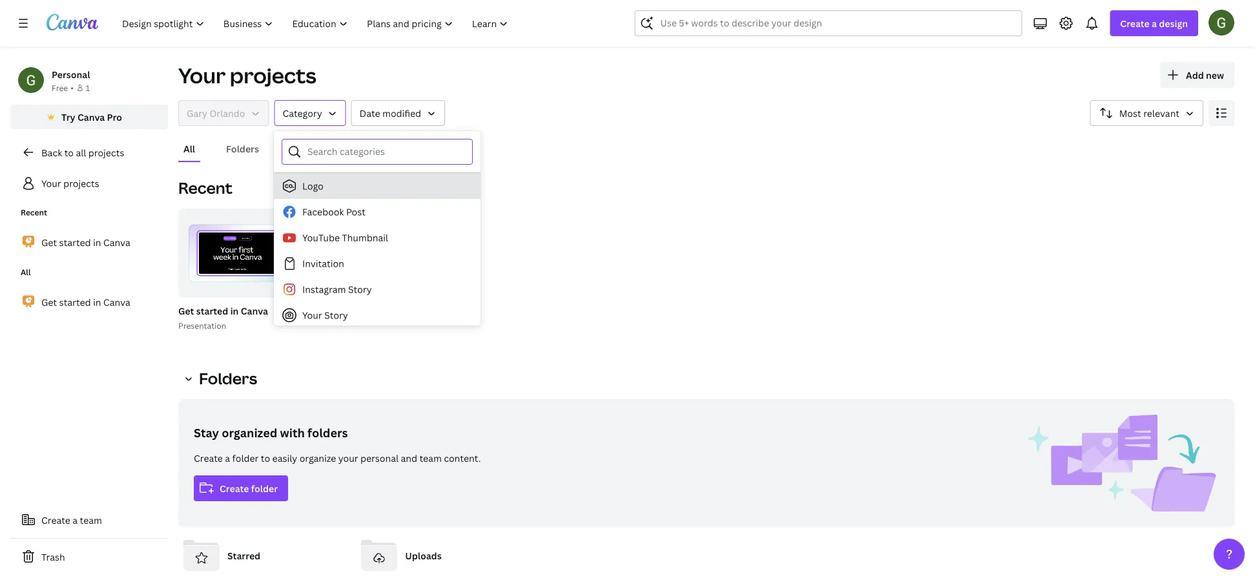 Task type: vqa. For each thing, say whether or not it's contained in the screenshot.
Business Model Canvas Planning Whiteboard in Blue Green Modern Professional Style image
no



Task type: locate. For each thing, give the bounding box(es) containing it.
a up trash link
[[73, 514, 78, 526]]

gary
[[187, 107, 207, 119]]

2 get started in canva link from the top
[[10, 289, 168, 316]]

1
[[86, 82, 90, 93]]

1 vertical spatial projects
[[88, 146, 124, 159]]

logo option
[[274, 173, 481, 199]]

new
[[1207, 69, 1225, 81]]

invitation
[[303, 258, 344, 270]]

folders inside dropdown button
[[199, 368, 257, 389]]

projects
[[230, 61, 317, 90], [88, 146, 124, 159], [63, 177, 99, 190]]

team right and
[[420, 452, 442, 464]]

invitation button
[[274, 251, 481, 277]]

projects right all on the left top of the page
[[88, 146, 124, 159]]

started
[[59, 236, 91, 249], [59, 296, 91, 308], [196, 305, 228, 317]]

top level navigation element
[[114, 10, 519, 36]]

1 vertical spatial to
[[261, 452, 270, 464]]

0 vertical spatial story
[[348, 283, 372, 296]]

2 horizontal spatial your
[[303, 309, 322, 322]]

create a design
[[1121, 17, 1189, 29]]

gary orlando
[[187, 107, 245, 119]]

0 horizontal spatial to
[[64, 146, 74, 159]]

Category button
[[274, 100, 346, 126]]

create a team
[[41, 514, 102, 526]]

0 vertical spatial get started in canva link
[[10, 229, 168, 256]]

0 vertical spatial folder
[[232, 452, 259, 464]]

to left easily
[[261, 452, 270, 464]]

your down instagram at the left of page
[[303, 309, 322, 322]]

None search field
[[635, 10, 1023, 36]]

your inside button
[[303, 309, 322, 322]]

create left the design
[[1121, 17, 1150, 29]]

0 horizontal spatial your projects
[[41, 177, 99, 190]]

0 vertical spatial get started in canva
[[41, 236, 130, 249]]

1 vertical spatial your projects
[[41, 177, 99, 190]]

your up the gary
[[178, 61, 226, 90]]

0 horizontal spatial your
[[41, 177, 61, 190]]

a inside dropdown button
[[1153, 17, 1158, 29]]

recent down all button at top left
[[178, 177, 233, 198]]

2 vertical spatial a
[[73, 514, 78, 526]]

projects down all on the left top of the page
[[63, 177, 99, 190]]

get started in canva button
[[178, 303, 268, 319]]

your projects up orlando
[[178, 61, 317, 90]]

0 vertical spatial a
[[1153, 17, 1158, 29]]

images button
[[351, 136, 392, 161]]

0 vertical spatial projects
[[230, 61, 317, 90]]

personal
[[361, 452, 399, 464]]

1 get started in canva from the top
[[41, 236, 130, 249]]

your projects down all on the left top of the page
[[41, 177, 99, 190]]

relevant
[[1144, 107, 1180, 119]]

folder
[[232, 452, 259, 464], [251, 483, 278, 495]]

•
[[71, 82, 74, 93]]

get started in canva
[[41, 236, 130, 249], [41, 296, 130, 308]]

0 horizontal spatial a
[[73, 514, 78, 526]]

create a folder to easily organize your personal and team content.
[[194, 452, 481, 464]]

get
[[41, 236, 57, 249], [41, 296, 57, 308], [178, 305, 194, 317]]

1 vertical spatial get started in canva link
[[10, 289, 168, 316]]

folders button
[[221, 136, 264, 161]]

facebook post button
[[274, 199, 481, 225]]

your
[[178, 61, 226, 90], [41, 177, 61, 190], [303, 309, 322, 322]]

1 vertical spatial your
[[41, 177, 61, 190]]

story
[[348, 283, 372, 296], [325, 309, 348, 322]]

to left all on the left top of the page
[[64, 146, 74, 159]]

folder down easily
[[251, 483, 278, 495]]

2 vertical spatial your
[[303, 309, 322, 322]]

create for create a design
[[1121, 17, 1150, 29]]

all button
[[178, 136, 200, 161]]

create for create folder
[[220, 483, 249, 495]]

trash link
[[10, 544, 168, 570]]

folders down orlando
[[226, 143, 259, 155]]

list box
[[274, 0, 481, 328]]

a inside button
[[73, 514, 78, 526]]

canva
[[78, 111, 105, 123], [103, 236, 130, 249], [103, 296, 130, 308], [241, 305, 268, 317]]

create inside dropdown button
[[1121, 17, 1150, 29]]

a for team
[[73, 514, 78, 526]]

your for your story button
[[303, 309, 322, 322]]

a
[[1153, 17, 1158, 29], [225, 452, 230, 464], [73, 514, 78, 526]]

get inside the get started in canva presentation
[[178, 305, 194, 317]]

folders up organized
[[199, 368, 257, 389]]

all inside button
[[184, 143, 195, 155]]

1 horizontal spatial your projects
[[178, 61, 317, 90]]

create a team button
[[10, 507, 168, 533]]

0 vertical spatial your projects
[[178, 61, 317, 90]]

recent down your projects link
[[21, 207, 47, 218]]

0 vertical spatial your
[[178, 61, 226, 90]]

1 vertical spatial folder
[[251, 483, 278, 495]]

0 horizontal spatial all
[[21, 267, 31, 278]]

a left the design
[[1153, 17, 1158, 29]]

0 vertical spatial to
[[64, 146, 74, 159]]

your story
[[303, 309, 348, 322]]

add
[[1187, 69, 1205, 81]]

0 horizontal spatial recent
[[21, 207, 47, 218]]

story down instagram story
[[325, 309, 348, 322]]

instagram story option
[[274, 277, 481, 303]]

folders
[[226, 143, 259, 155], [199, 368, 257, 389]]

1 vertical spatial story
[[325, 309, 348, 322]]

projects up category
[[230, 61, 317, 90]]

facebook post option
[[274, 199, 481, 225]]

0 vertical spatial folders
[[226, 143, 259, 155]]

create a design button
[[1111, 10, 1199, 36]]

instagram story
[[303, 283, 372, 296]]

story inside button
[[325, 309, 348, 322]]

create up trash
[[41, 514, 70, 526]]

logo button
[[274, 173, 481, 199]]

team inside button
[[80, 514, 102, 526]]

youtube
[[303, 232, 340, 244]]

your story option
[[274, 303, 481, 328]]

try canva pro
[[61, 111, 122, 123]]

Sort by button
[[1091, 100, 1204, 126]]

a up "create folder" button
[[225, 452, 230, 464]]

team up trash link
[[80, 514, 102, 526]]

create
[[1121, 17, 1150, 29], [194, 452, 223, 464], [220, 483, 249, 495], [41, 514, 70, 526]]

story inside button
[[348, 283, 372, 296]]

your down back
[[41, 177, 61, 190]]

folder inside button
[[251, 483, 278, 495]]

create for create a team
[[41, 514, 70, 526]]

1 horizontal spatial all
[[184, 143, 195, 155]]

post
[[346, 206, 366, 218]]

0 vertical spatial all
[[184, 143, 195, 155]]

0 horizontal spatial team
[[80, 514, 102, 526]]

1 vertical spatial folders
[[199, 368, 257, 389]]

folder down organized
[[232, 452, 259, 464]]

team
[[420, 452, 442, 464], [80, 514, 102, 526]]

get started in canva link
[[10, 229, 168, 256], [10, 289, 168, 316]]

most relevant
[[1120, 107, 1180, 119]]

story for your story
[[325, 309, 348, 322]]

2 horizontal spatial a
[[1153, 17, 1158, 29]]

your projects
[[178, 61, 317, 90], [41, 177, 99, 190]]

create down stay
[[194, 452, 223, 464]]

1 horizontal spatial team
[[420, 452, 442, 464]]

youtube thumbnail button
[[274, 225, 481, 251]]

all
[[184, 143, 195, 155], [21, 267, 31, 278]]

1 horizontal spatial a
[[225, 452, 230, 464]]

0 vertical spatial team
[[420, 452, 442, 464]]

videos button
[[413, 136, 453, 161]]

1 vertical spatial get started in canva
[[41, 296, 130, 308]]

2 vertical spatial projects
[[63, 177, 99, 190]]

recent
[[178, 177, 233, 198], [21, 207, 47, 218]]

1 horizontal spatial recent
[[178, 177, 233, 198]]

add new
[[1187, 69, 1225, 81]]

uploads
[[405, 550, 442, 562]]

gary orlando image
[[1209, 10, 1235, 35]]

in
[[93, 236, 101, 249], [93, 296, 101, 308], [231, 305, 239, 317]]

1 vertical spatial team
[[80, 514, 102, 526]]

pro
[[107, 111, 122, 123]]

try
[[61, 111, 75, 123]]

create down organized
[[220, 483, 249, 495]]

2 get started in canva from the top
[[41, 296, 130, 308]]

1 vertical spatial recent
[[21, 207, 47, 218]]

1 vertical spatial a
[[225, 452, 230, 464]]

story down invitation option
[[348, 283, 372, 296]]

to
[[64, 146, 74, 159], [261, 452, 270, 464]]

starred
[[228, 550, 261, 562]]



Task type: describe. For each thing, give the bounding box(es) containing it.
back
[[41, 146, 62, 159]]

started for second get started in canva link from the top
[[59, 296, 91, 308]]

thumbnail
[[342, 232, 388, 244]]

get started in canva presentation
[[178, 305, 268, 331]]

create folder
[[220, 483, 278, 495]]

Owner button
[[178, 100, 269, 126]]

category
[[283, 107, 322, 119]]

canva inside try canva pro button
[[78, 111, 105, 123]]

uploads link
[[356, 533, 524, 579]]

in inside the get started in canva presentation
[[231, 305, 239, 317]]

try canva pro button
[[10, 105, 168, 129]]

starred link
[[178, 533, 346, 579]]

images
[[356, 143, 387, 155]]

invitation option
[[274, 251, 481, 277]]

Date modified button
[[351, 100, 445, 126]]

orlando
[[210, 107, 245, 119]]

design
[[1160, 17, 1189, 29]]

Search categories search field
[[308, 140, 465, 164]]

1 vertical spatial all
[[21, 267, 31, 278]]

facebook
[[303, 206, 344, 218]]

free •
[[52, 82, 74, 93]]

videos
[[418, 143, 448, 155]]

1 horizontal spatial your
[[178, 61, 226, 90]]

back to all projects
[[41, 146, 124, 159]]

free
[[52, 82, 68, 93]]

organized
[[222, 425, 277, 441]]

all
[[76, 146, 86, 159]]

instagram story button
[[274, 277, 481, 303]]

back to all projects link
[[10, 140, 168, 165]]

facebook post
[[303, 206, 366, 218]]

date modified
[[360, 107, 421, 119]]

presentation
[[178, 320, 226, 331]]

designs button
[[285, 136, 330, 161]]

1 get started in canva link from the top
[[10, 229, 168, 256]]

a for folder
[[225, 452, 230, 464]]

projects inside "back to all projects" link
[[88, 146, 124, 159]]

date
[[360, 107, 380, 119]]

stay organized with folders
[[194, 425, 348, 441]]

1 horizontal spatial to
[[261, 452, 270, 464]]

instagram
[[303, 283, 346, 296]]

most
[[1120, 107, 1142, 119]]

your for your projects link
[[41, 177, 61, 190]]

youtube thumbnail
[[303, 232, 388, 244]]

folders inside button
[[226, 143, 259, 155]]

0 vertical spatial recent
[[178, 177, 233, 198]]

logo
[[303, 180, 324, 192]]

list box containing logo
[[274, 0, 481, 328]]

content.
[[444, 452, 481, 464]]

started for 2nd get started in canva link from the bottom
[[59, 236, 91, 249]]

canva inside the get started in canva presentation
[[241, 305, 268, 317]]

stay
[[194, 425, 219, 441]]

started inside the get started in canva presentation
[[196, 305, 228, 317]]

story for instagram story
[[348, 283, 372, 296]]

with
[[280, 425, 305, 441]]

trash
[[41, 551, 65, 563]]

and
[[401, 452, 418, 464]]

personal
[[52, 68, 90, 80]]

create folder button
[[194, 476, 288, 502]]

easily
[[273, 452, 297, 464]]

projects inside your projects link
[[63, 177, 99, 190]]

your
[[339, 452, 358, 464]]

modified
[[383, 107, 421, 119]]

your story button
[[274, 303, 481, 328]]

Search search field
[[661, 11, 997, 36]]

youtube thumbnail option
[[274, 225, 481, 251]]

create for create a folder to easily organize your personal and team content.
[[194, 452, 223, 464]]

folders
[[308, 425, 348, 441]]

organize
[[300, 452, 336, 464]]

a for design
[[1153, 17, 1158, 29]]

add new button
[[1161, 62, 1235, 88]]

your projects link
[[10, 171, 168, 197]]

designs
[[290, 143, 325, 155]]

folders button
[[178, 366, 265, 392]]



